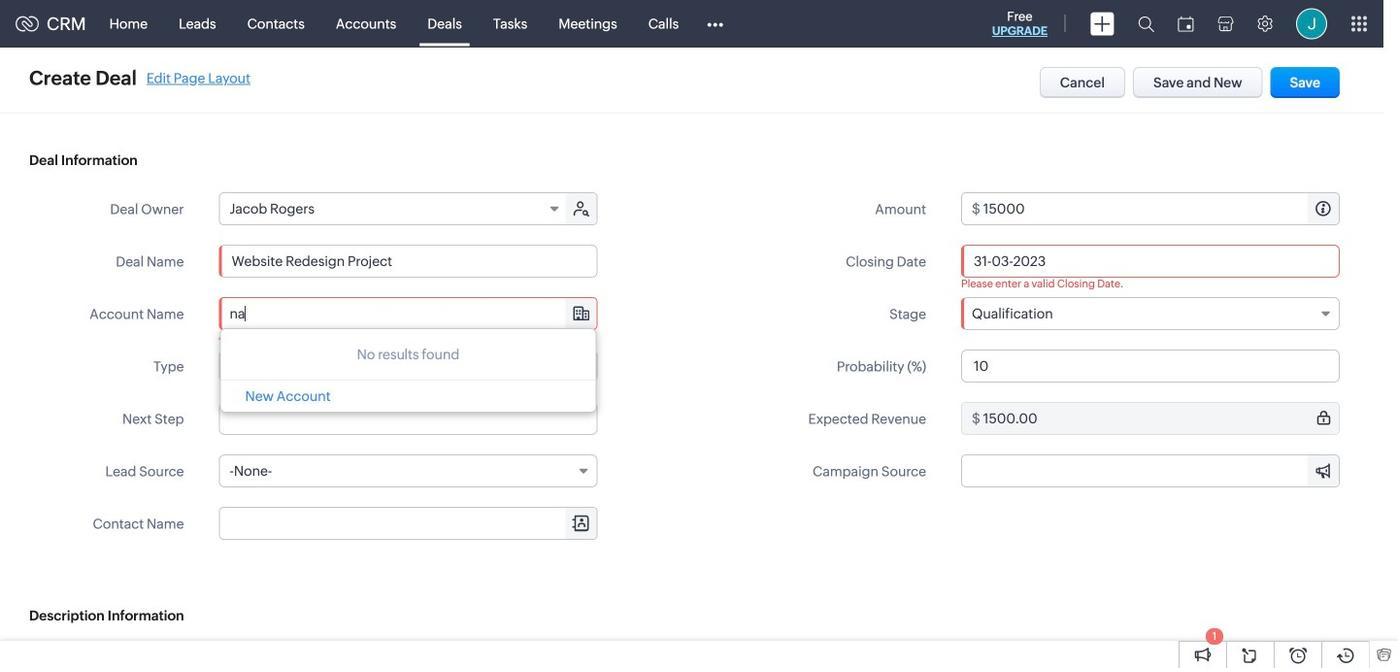Task type: vqa. For each thing, say whether or not it's contained in the screenshot.
MMM D, YYYY TEXT BOX
yes



Task type: describe. For each thing, give the bounding box(es) containing it.
create menu element
[[1079, 0, 1127, 47]]

search image
[[1138, 16, 1155, 32]]

profile image
[[1297, 8, 1328, 39]]

profile element
[[1285, 0, 1340, 47]]

MMM D, YYYY text field
[[962, 245, 1341, 278]]



Task type: locate. For each thing, give the bounding box(es) containing it.
None text field
[[219, 245, 598, 278], [962, 350, 1341, 383], [219, 402, 598, 435], [984, 403, 1340, 434], [219, 245, 598, 278], [962, 350, 1341, 383], [219, 402, 598, 435], [984, 403, 1340, 434]]

create menu image
[[1091, 12, 1115, 35]]

None text field
[[984, 193, 1340, 224], [220, 298, 597, 329], [220, 508, 597, 539], [984, 193, 1340, 224], [220, 298, 597, 329], [220, 508, 597, 539]]

search element
[[1127, 0, 1167, 48]]

calendar image
[[1178, 16, 1195, 32]]

None field
[[220, 193, 568, 224], [962, 297, 1341, 330], [220, 298, 597, 329], [219, 350, 598, 383], [219, 455, 598, 488], [220, 508, 597, 539], [220, 193, 568, 224], [962, 297, 1341, 330], [220, 298, 597, 329], [219, 350, 598, 383], [219, 455, 598, 488], [220, 508, 597, 539]]

logo image
[[16, 16, 39, 32]]

Other Modules field
[[695, 8, 737, 39]]



